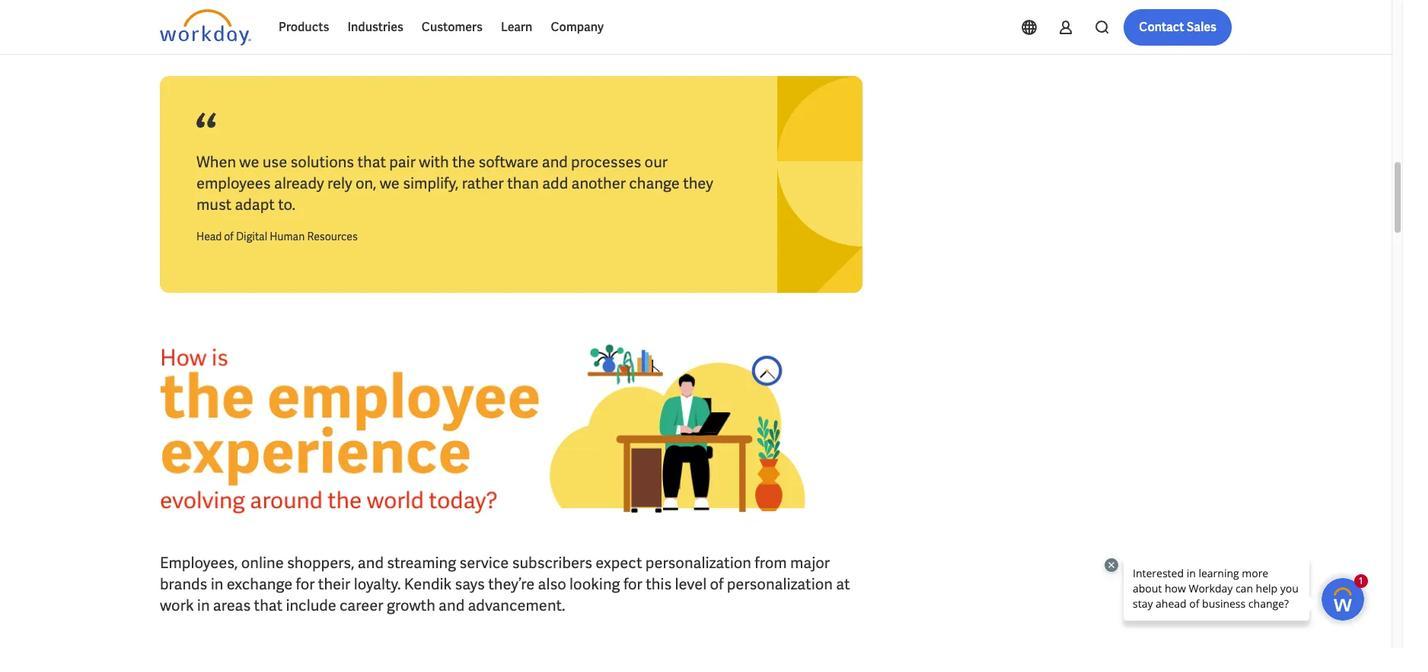 Task type: locate. For each thing, give the bounding box(es) containing it.
we right on,
[[380, 174, 400, 193]]

and down 'says'
[[439, 596, 465, 616]]

company button
[[542, 9, 613, 46]]

kendik
[[404, 575, 452, 595]]

1 horizontal spatial for
[[623, 575, 643, 595]]

1 horizontal spatial of
[[710, 575, 724, 595]]

also
[[538, 575, 566, 595]]

of
[[224, 230, 234, 244], [710, 575, 724, 595]]

1 vertical spatial and
[[358, 553, 384, 573]]

at
[[836, 575, 850, 595]]

customers button
[[413, 9, 492, 46]]

for down expect
[[623, 575, 643, 595]]

learn button
[[492, 9, 542, 46]]

streaming
[[387, 553, 456, 573]]

industries button
[[338, 9, 413, 46]]

for up include
[[296, 575, 315, 595]]

exchange
[[227, 575, 293, 595]]

products
[[279, 19, 329, 35]]

0 vertical spatial and
[[542, 152, 568, 172]]

head
[[196, 230, 222, 244]]

0 horizontal spatial in
[[197, 596, 210, 616]]

that down "exchange"
[[254, 596, 283, 616]]

we left use
[[239, 152, 259, 172]]

1 vertical spatial of
[[710, 575, 724, 595]]

and up loyalty. in the bottom left of the page
[[358, 553, 384, 573]]

with
[[419, 152, 449, 172]]

their
[[318, 575, 351, 595]]

major
[[790, 553, 830, 573]]

rather
[[462, 174, 504, 193]]

employees
[[196, 174, 271, 193]]

than
[[507, 174, 539, 193]]

1 vertical spatial that
[[254, 596, 283, 616]]

adapt
[[235, 195, 275, 215]]

of right head
[[224, 230, 234, 244]]

1 horizontal spatial and
[[439, 596, 465, 616]]

1 vertical spatial in
[[197, 596, 210, 616]]

that up on,
[[357, 152, 386, 172]]

software
[[479, 152, 539, 172]]

change
[[629, 174, 680, 193]]

sales
[[1187, 19, 1217, 35]]

when
[[196, 152, 236, 172]]

in up areas
[[211, 575, 223, 595]]

1 horizontal spatial in
[[211, 575, 223, 595]]

we
[[239, 152, 259, 172], [380, 174, 400, 193]]

that
[[357, 152, 386, 172], [254, 596, 283, 616]]

personalization down from
[[727, 575, 833, 595]]

personalization
[[645, 553, 751, 573], [727, 575, 833, 595]]

already
[[274, 174, 324, 193]]

0 horizontal spatial we
[[239, 152, 259, 172]]

growth
[[387, 596, 435, 616]]

1 vertical spatial we
[[380, 174, 400, 193]]

2 vertical spatial and
[[439, 596, 465, 616]]

in
[[211, 575, 223, 595], [197, 596, 210, 616]]

0 vertical spatial of
[[224, 230, 234, 244]]

company
[[551, 19, 604, 35]]

level
[[675, 575, 707, 595]]

1 for from the left
[[296, 575, 315, 595]]

personalization up level
[[645, 553, 751, 573]]

for
[[296, 575, 315, 595], [623, 575, 643, 595]]

of inside "employees, online shoppers, and streaming service subscribers expect personalization from major brands in exchange for their loyalty. kendik says they're also looking for this level of personalization at work in areas that include career growth and advancement."
[[710, 575, 724, 595]]

1 horizontal spatial that
[[357, 152, 386, 172]]

head of digital human resources
[[196, 230, 358, 244]]

0 vertical spatial that
[[357, 152, 386, 172]]

2 horizontal spatial and
[[542, 152, 568, 172]]

0 horizontal spatial that
[[254, 596, 283, 616]]

employees,
[[160, 553, 238, 573]]

digital
[[236, 230, 267, 244]]

and up add
[[542, 152, 568, 172]]

0 horizontal spatial for
[[296, 575, 315, 595]]

they're
[[488, 575, 535, 595]]

in right work
[[197, 596, 210, 616]]

shoppers,
[[287, 553, 354, 573]]

loyalty.
[[354, 575, 401, 595]]

of right level
[[710, 575, 724, 595]]

and
[[542, 152, 568, 172], [358, 553, 384, 573], [439, 596, 465, 616]]

that inside "employees, online shoppers, and streaming service subscribers expect personalization from major brands in exchange for their loyalty. kendik says they're also looking for this level of personalization at work in areas that include career growth and advancement."
[[254, 596, 283, 616]]

customers
[[422, 19, 483, 35]]



Task type: describe. For each thing, give the bounding box(es) containing it.
advancement.
[[468, 596, 565, 616]]

they
[[683, 174, 713, 193]]

1 horizontal spatial we
[[380, 174, 400, 193]]

rely
[[327, 174, 352, 193]]

0 vertical spatial we
[[239, 152, 259, 172]]

'' image
[[160, 330, 862, 528]]

online
[[241, 553, 284, 573]]

says
[[455, 575, 485, 595]]

human
[[270, 230, 305, 244]]

use
[[262, 152, 287, 172]]

pair
[[389, 152, 416, 172]]

when we use solutions that pair with the software and processes our employees already rely on, we simplify, rather than add another change they must adapt to.
[[196, 152, 713, 215]]

employees, online shoppers, and streaming service subscribers expect personalization from major brands in exchange for their loyalty. kendik says they're also looking for this level of personalization at work in areas that include career growth and advancement.
[[160, 553, 850, 616]]

solutions
[[290, 152, 354, 172]]

1 vertical spatial personalization
[[727, 575, 833, 595]]

another
[[571, 174, 626, 193]]

contact sales
[[1139, 19, 1217, 35]]

industries
[[347, 19, 403, 35]]

to.
[[278, 195, 295, 215]]

must
[[196, 195, 232, 215]]

our
[[645, 152, 668, 172]]

looking
[[570, 575, 620, 595]]

and inside the when we use solutions that pair with the software and processes our employees already rely on, we simplify, rather than add another change they must adapt to.
[[542, 152, 568, 172]]

include
[[286, 596, 336, 616]]

add
[[542, 174, 568, 193]]

areas
[[213, 596, 251, 616]]

work
[[160, 596, 194, 616]]

learn
[[501, 19, 533, 35]]

go to the homepage image
[[160, 9, 251, 46]]

career
[[340, 596, 383, 616]]

simplify,
[[403, 174, 459, 193]]

0 vertical spatial in
[[211, 575, 223, 595]]

service
[[459, 553, 509, 573]]

contact
[[1139, 19, 1184, 35]]

brands
[[160, 575, 207, 595]]

that inside the when we use solutions that pair with the software and processes our employees already rely on, we simplify, rather than add another change they must adapt to.
[[357, 152, 386, 172]]

on,
[[355, 174, 376, 193]]

subscribers
[[512, 553, 592, 573]]

0 vertical spatial personalization
[[645, 553, 751, 573]]

0 horizontal spatial and
[[358, 553, 384, 573]]

0 horizontal spatial of
[[224, 230, 234, 244]]

from
[[755, 553, 787, 573]]

2 for from the left
[[623, 575, 643, 595]]

products button
[[270, 9, 338, 46]]

processes
[[571, 152, 641, 172]]

resources
[[307, 230, 358, 244]]

this
[[646, 575, 672, 595]]

contact sales link
[[1124, 9, 1232, 46]]

the
[[452, 152, 475, 172]]

expect
[[596, 553, 642, 573]]



Task type: vqa. For each thing, say whether or not it's contained in the screenshot.
in
yes



